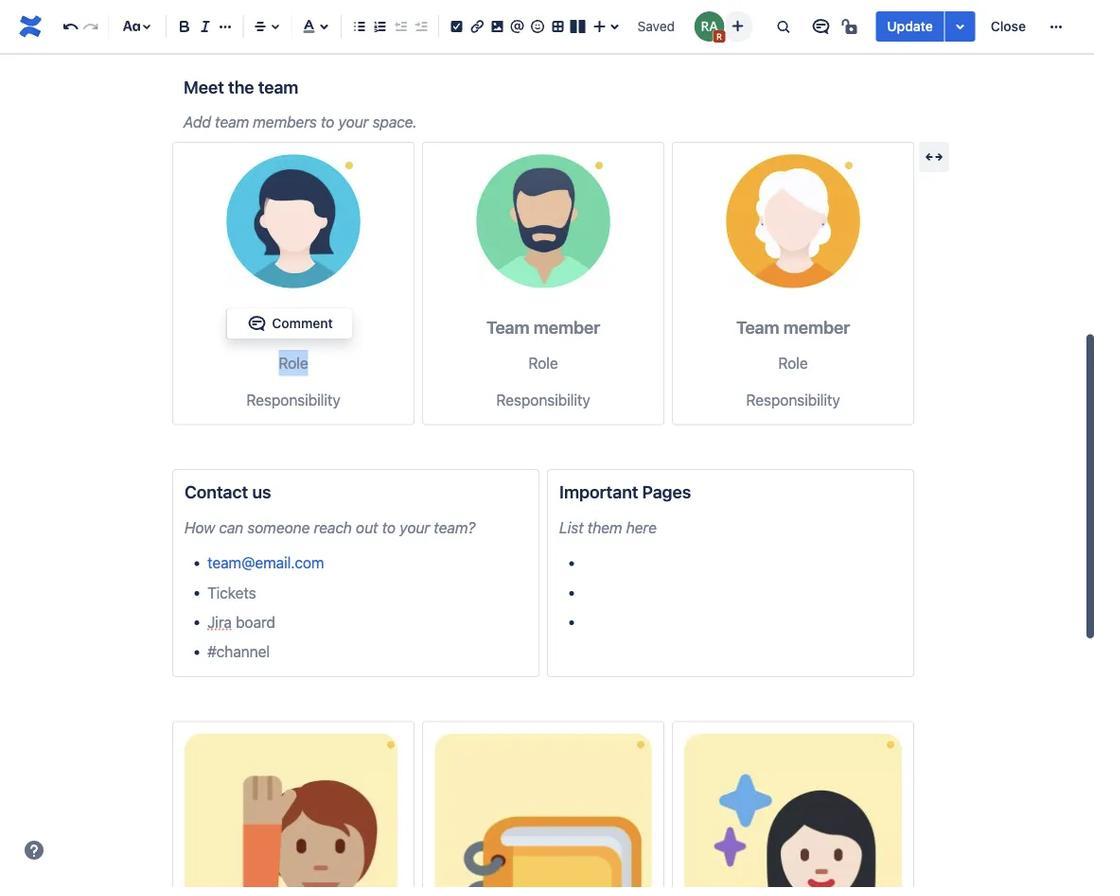 Task type: describe. For each thing, give the bounding box(es) containing it.
#channel
[[207, 643, 270, 661]]

1 team member from the left
[[486, 318, 600, 338]]

board
[[236, 614, 275, 632]]

jira
[[207, 614, 232, 632]]

add
[[184, 113, 211, 131]]

out
[[356, 519, 378, 537]]

team@email.com
[[207, 554, 324, 572]]

how can someone reach out to your team?
[[185, 519, 475, 537]]

contact us
[[185, 482, 271, 503]]

1 member from the left
[[534, 318, 600, 338]]

us
[[252, 482, 271, 503]]

adjust update settings image
[[949, 15, 972, 38]]

0 vertical spatial your
[[338, 113, 369, 131]]

list
[[559, 519, 584, 537]]

the
[[228, 77, 254, 97]]

layouts image
[[567, 15, 589, 38]]

confluence image
[[15, 11, 45, 42]]

meet the team
[[184, 77, 299, 97]]

contact
[[185, 482, 248, 503]]

3 responsibility from the left
[[746, 391, 840, 409]]

indent tab image
[[409, 15, 432, 38]]

update button
[[876, 11, 944, 42]]

action item image
[[446, 15, 468, 38]]

meet
[[184, 77, 224, 97]]

2 responsibility from the left
[[496, 391, 590, 409]]

2 member from the left
[[784, 318, 850, 338]]

numbered list ⌘⇧7 image
[[369, 15, 391, 38]]

text styles image
[[120, 15, 143, 38]]

ruby anderson image
[[694, 11, 724, 42]]

here
[[626, 519, 657, 537]]

team@email.com link
[[207, 554, 324, 572]]

mention image
[[506, 15, 529, 38]]

outdent ⇧tab image
[[389, 15, 412, 38]]

team?
[[434, 519, 475, 537]]

list them here
[[559, 519, 657, 537]]

0 horizontal spatial team
[[215, 113, 249, 131]]

saved
[[638, 18, 675, 34]]

add team members to your space.
[[184, 113, 417, 131]]

members
[[253, 113, 317, 131]]

more image
[[1045, 15, 1068, 38]]

add image, video, or file image
[[486, 15, 509, 38]]

important
[[559, 482, 638, 503]]

pages
[[642, 482, 691, 503]]



Task type: locate. For each thing, give the bounding box(es) containing it.
your left team?
[[400, 519, 430, 537]]

2 team from the left
[[736, 318, 780, 338]]

3 role from the left
[[778, 354, 808, 372]]

undo ⌘z image
[[59, 15, 82, 38]]

comment image
[[246, 312, 268, 335]]

1 horizontal spatial member
[[784, 318, 850, 338]]

tickets
[[207, 584, 256, 602]]

emoji image
[[526, 15, 549, 38]]

to
[[321, 113, 334, 131], [382, 519, 396, 537]]

1 horizontal spatial team
[[736, 318, 780, 338]]

1 role from the left
[[279, 354, 308, 372]]

1 horizontal spatial team member
[[736, 318, 850, 338]]

1 horizontal spatial team
[[258, 77, 299, 97]]

jira board
[[207, 614, 275, 632]]

team member
[[486, 318, 600, 338], [736, 318, 850, 338]]

0 vertical spatial team
[[258, 77, 299, 97]]

more formatting image
[[214, 15, 237, 38]]

bullet list ⌘⇧8 image
[[348, 15, 371, 38]]

1 horizontal spatial your
[[400, 519, 430, 537]]

0 horizontal spatial to
[[321, 113, 334, 131]]

invite to edit image
[[726, 15, 749, 37]]

italic ⌘i image
[[194, 15, 217, 38]]

reach
[[314, 519, 352, 537]]

link image
[[466, 15, 488, 38]]

team up members
[[258, 77, 299, 97]]

find and replace image
[[772, 15, 795, 38]]

table image
[[547, 15, 569, 38]]

someone
[[247, 519, 310, 537]]

ruby
[[273, 318, 314, 338]]

0 vertical spatial to
[[321, 113, 334, 131]]

space.
[[373, 113, 417, 131]]

confluence image
[[15, 11, 45, 42]]

comment
[[272, 315, 333, 331]]

team right add
[[215, 113, 249, 131]]

0 horizontal spatial team
[[486, 318, 530, 338]]

1 vertical spatial your
[[400, 519, 430, 537]]

how
[[185, 519, 215, 537]]

can
[[219, 519, 243, 537]]

go wide image
[[923, 146, 946, 168]]

your left space.
[[338, 113, 369, 131]]

1 horizontal spatial responsibility
[[496, 391, 590, 409]]

1 vertical spatial team
[[215, 113, 249, 131]]

member
[[534, 318, 600, 338], [784, 318, 850, 338]]

2 team member from the left
[[736, 318, 850, 338]]

to right out
[[382, 519, 396, 537]]

1 team from the left
[[486, 318, 530, 338]]

0 horizontal spatial team member
[[486, 318, 600, 338]]

0 horizontal spatial your
[[338, 113, 369, 131]]

no restrictions image
[[840, 15, 863, 38]]

important pages
[[559, 482, 691, 503]]

redo ⌘⇧z image
[[79, 15, 102, 38]]

comment button
[[234, 312, 344, 335]]

1 vertical spatial to
[[382, 519, 396, 537]]

0 horizontal spatial responsibility
[[246, 391, 340, 409]]

0 horizontal spatial member
[[534, 318, 600, 338]]

responsibility
[[246, 391, 340, 409], [496, 391, 590, 409], [746, 391, 840, 409]]

help image
[[23, 840, 45, 862]]

editable content region
[[153, 0, 949, 889]]

1 responsibility from the left
[[246, 391, 340, 409]]

bold ⌘b image
[[173, 15, 196, 38]]

role
[[279, 354, 308, 372], [529, 354, 558, 372], [778, 354, 808, 372]]

1 horizontal spatial to
[[382, 519, 396, 537]]

2 horizontal spatial responsibility
[[746, 391, 840, 409]]

0 horizontal spatial role
[[279, 354, 308, 372]]

comment icon image
[[810, 15, 832, 38]]

2 role from the left
[[529, 354, 558, 372]]

your
[[338, 113, 369, 131], [400, 519, 430, 537]]

1 horizontal spatial role
[[529, 354, 558, 372]]

2 horizontal spatial role
[[778, 354, 808, 372]]

team
[[486, 318, 530, 338], [736, 318, 780, 338]]

them
[[587, 519, 622, 537]]

align center image
[[249, 15, 271, 38]]

team
[[258, 77, 299, 97], [215, 113, 249, 131]]

update
[[887, 18, 933, 34]]

to right members
[[321, 113, 334, 131]]

close button
[[979, 11, 1037, 42]]

close
[[991, 18, 1026, 34]]



Task type: vqa. For each thing, say whether or not it's contained in the screenshot.
7 DAYS LEFT Popup Button
no



